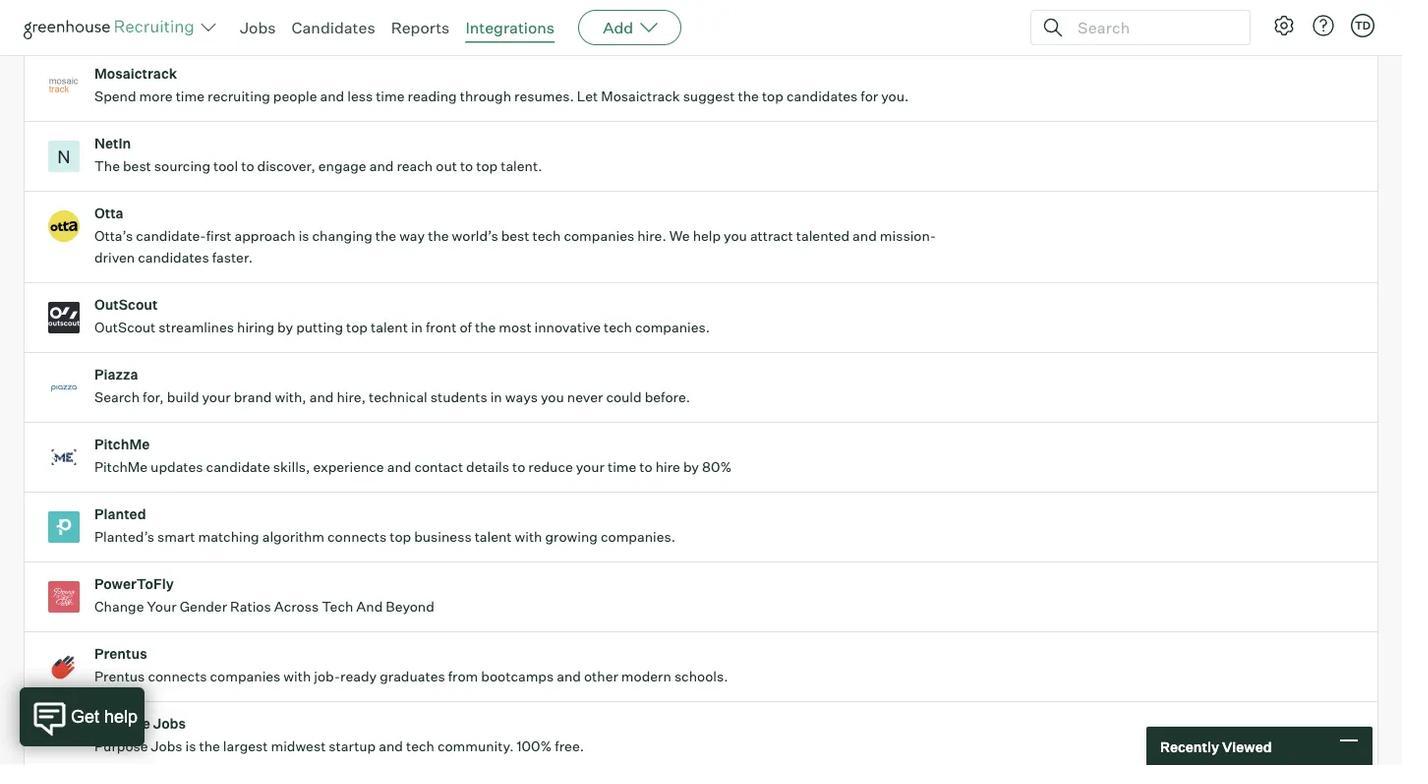 Task type: describe. For each thing, give the bounding box(es) containing it.
most
[[499, 319, 532, 336]]

1 horizontal spatial candidates
[[332, 18, 403, 35]]

companies. inside outscout outscout streamlines hiring by putting top talent in front of the most innovative tech companies.
[[635, 319, 710, 336]]

candidates inside otta otta's candidate-first approach is changing the way the world's best tech companies hire. we help you attract talented and mission- driven candidates faster.
[[138, 249, 209, 266]]

best inside otta otta's candidate-first approach is changing the way the world's best tech companies hire. we help you attract talented and mission- driven candidates faster.
[[501, 227, 530, 245]]

and
[[356, 598, 383, 615]]

your
[[147, 598, 177, 615]]

within
[[531, 18, 570, 35]]

Search text field
[[1073, 13, 1232, 42]]

candidate
[[206, 458, 270, 476]]

connects inside planted planted's smart matching algorithm connects top business talent with growing companies.
[[328, 528, 387, 546]]

recently
[[1161, 738, 1220, 755]]

otta otta's candidate-first approach is changing the way the world's best tech companies hire. we help you attract talented and mission- driven candidates faster.
[[94, 205, 936, 266]]

by inside outscout outscout streamlines hiring by putting top talent in front of the most innovative tech companies.
[[277, 319, 293, 336]]

to right tool
[[241, 158, 254, 175]]

candidate-
[[136, 227, 206, 245]]

&
[[216, 18, 226, 35]]

to right out
[[460, 158, 473, 175]]

2 pitchme from the top
[[94, 458, 148, 476]]

across
[[406, 18, 449, 35]]

bootcamps
[[481, 668, 554, 685]]

n
[[57, 146, 70, 167]]

1 prentus from the top
[[94, 645, 147, 663]]

100%
[[517, 738, 552, 755]]

otta
[[94, 205, 124, 222]]

updates
[[151, 458, 203, 476]]

experience
[[313, 458, 384, 476]]

hire.
[[638, 227, 667, 245]]

could
[[606, 389, 642, 406]]

td button
[[1347, 10, 1379, 41]]

the inside outscout outscout streamlines hiring by putting top talent in front of the most innovative tech companies.
[[475, 319, 496, 336]]

in inside piazza search for, build your brand with, and hire, technical students in ways you never could before.
[[490, 389, 502, 406]]

add
[[603, 18, 634, 37]]

out
[[436, 158, 457, 175]]

tech inside outscout outscout streamlines hiring by putting top talent in front of the most innovative tech companies.
[[604, 319, 632, 336]]

0 horizontal spatial mosaictrack
[[94, 65, 177, 82]]

td button
[[1351, 14, 1375, 37]]

market
[[620, 18, 666, 35]]

to left "hire"
[[640, 458, 653, 476]]

prefilters
[[229, 18, 288, 35]]

piazza
[[94, 366, 138, 383]]

beyond
[[386, 598, 435, 615]]

is inside otta otta's candidate-first approach is changing the way the world's best tech companies hire. we help you attract talented and mission- driven candidates faster.
[[299, 227, 309, 245]]

channels
[[470, 18, 528, 35]]

best inside netin the best sourcing tool to discover, engage and reach out to top talent.
[[123, 158, 151, 175]]

attract
[[750, 227, 793, 245]]

world's
[[452, 227, 498, 245]]

purpose jobs purpose jobs is the largest midwest startup and tech community. 100% free.
[[94, 715, 584, 755]]

people
[[273, 88, 317, 105]]

active
[[291, 18, 329, 35]]

greenhouse recruiting image
[[24, 16, 201, 39]]

and inside 'mosaictrack spend more time recruiting people and less time reading through resumes. let mosaictrack suggest the top candidates for you.'
[[320, 88, 344, 105]]

gender
[[180, 598, 227, 615]]

companies inside prentus prentus connects companies with job-ready graduates from bootcamps and other modern schools.
[[210, 668, 281, 685]]

from
[[448, 668, 478, 685]]

planted
[[94, 506, 146, 523]]

talented
[[796, 227, 850, 245]]

tech
[[322, 598, 353, 615]]

algorithm
[[262, 528, 325, 546]]

tool
[[213, 158, 238, 175]]

you inside piazza search for, build your brand with, and hire, technical students in ways you never could before.
[[541, 389, 564, 406]]

business
[[414, 528, 472, 546]]

search
[[94, 389, 140, 406]]

the
[[94, 158, 120, 175]]

free.
[[555, 738, 584, 755]]

and inside purpose jobs purpose jobs is the largest midwest startup and tech community. 100% free.
[[379, 738, 403, 755]]

configure image
[[1273, 14, 1296, 37]]

you inside otta otta's candidate-first approach is changing the way the world's best tech companies hire. we help you attract talented and mission- driven candidates faster.
[[724, 227, 747, 245]]

of
[[460, 319, 472, 336]]

and inside piazza search for, build your brand with, and hire, technical students in ways you never could before.
[[309, 389, 334, 406]]

the left job
[[573, 18, 594, 35]]

your inside pitchme pitchme updates candidate skills, experience and contact details to reduce your time to hire by 80%
[[576, 458, 605, 476]]

planted planted's smart matching algorithm connects top business talent with growing companies.
[[94, 506, 676, 546]]

is inside purpose jobs purpose jobs is the largest midwest startup and tech community. 100% free.
[[185, 738, 196, 755]]

skills,
[[273, 458, 310, 476]]

moberries
[[94, 18, 161, 35]]

to right details on the left bottom
[[512, 458, 525, 476]]

1 vertical spatial mosaictrack
[[601, 88, 680, 105]]

powertofly
[[94, 576, 174, 593]]

putting
[[296, 319, 343, 336]]

brand
[[234, 389, 272, 406]]

help
[[693, 227, 721, 245]]

by inside pitchme pitchme updates candidate skills, experience and contact details to reduce your time to hire by 80%
[[683, 458, 699, 476]]

collects
[[164, 18, 213, 35]]

through
[[460, 88, 511, 105]]

we
[[670, 227, 690, 245]]

contact
[[414, 458, 463, 476]]

top inside netin the best sourcing tool to discover, engage and reach out to top talent.
[[476, 158, 498, 175]]

with,
[[275, 389, 307, 406]]

faster.
[[212, 249, 253, 266]]

candidates
[[292, 18, 375, 37]]

1 purpose from the top
[[94, 715, 150, 732]]

front
[[426, 319, 457, 336]]

graduates
[[380, 668, 445, 685]]

netin the best sourcing tool to discover, engage and reach out to top talent.
[[94, 135, 543, 175]]

tech inside otta otta's candidate-first approach is changing the way the world's best tech companies hire. we help you attract talented and mission- driven candidates faster.
[[533, 227, 561, 245]]

0 horizontal spatial time
[[176, 88, 205, 105]]

before.
[[645, 389, 690, 406]]

job
[[597, 18, 617, 35]]

changing
[[312, 227, 373, 245]]

reading
[[408, 88, 457, 105]]

moberries collects & prefilters active candidates across all channels within the job market link
[[25, 0, 1378, 52]]

first
[[206, 227, 232, 245]]

startup
[[329, 738, 376, 755]]

build
[[167, 389, 199, 406]]

the inside 'mosaictrack spend more time recruiting people and less time reading through resumes. let mosaictrack suggest the top candidates for you.'
[[738, 88, 759, 105]]

for,
[[143, 389, 164, 406]]

community.
[[438, 738, 514, 755]]

more
[[139, 88, 173, 105]]

2 outscout from the top
[[94, 319, 156, 336]]

tech inside purpose jobs purpose jobs is the largest midwest startup and tech community. 100% free.
[[406, 738, 435, 755]]

td
[[1355, 19, 1371, 32]]

modern
[[621, 668, 672, 685]]



Task type: vqa. For each thing, say whether or not it's contained in the screenshot.


Task type: locate. For each thing, give the bounding box(es) containing it.
0 vertical spatial you
[[724, 227, 747, 245]]

companies up largest
[[210, 668, 281, 685]]

ready
[[340, 668, 377, 685]]

0 vertical spatial prentus
[[94, 645, 147, 663]]

0 vertical spatial by
[[277, 319, 293, 336]]

spend
[[94, 88, 136, 105]]

reports link
[[391, 18, 450, 37]]

prentus
[[94, 645, 147, 663], [94, 668, 145, 685]]

0 horizontal spatial your
[[202, 389, 231, 406]]

companies. right growing
[[601, 528, 676, 546]]

in inside outscout outscout streamlines hiring by putting top talent in front of the most innovative tech companies.
[[411, 319, 423, 336]]

2 horizontal spatial tech
[[604, 319, 632, 336]]

mosaictrack up more
[[94, 65, 177, 82]]

0 horizontal spatial tech
[[406, 738, 435, 755]]

tech left community.
[[406, 738, 435, 755]]

is left largest
[[185, 738, 196, 755]]

approach
[[235, 227, 296, 245]]

you right "ways"
[[541, 389, 564, 406]]

and left reach
[[369, 158, 394, 175]]

top left talent.
[[476, 158, 498, 175]]

let
[[577, 88, 598, 105]]

your inside piazza search for, build your brand with, and hire, technical students in ways you never could before.
[[202, 389, 231, 406]]

0 vertical spatial connects
[[328, 528, 387, 546]]

connects right algorithm
[[328, 528, 387, 546]]

1 horizontal spatial companies
[[564, 227, 635, 245]]

best right the
[[123, 158, 151, 175]]

the right suggest
[[738, 88, 759, 105]]

sourcing
[[154, 158, 210, 175]]

1 pitchme from the top
[[94, 436, 150, 453]]

tech right innovative on the top left of page
[[604, 319, 632, 336]]

talent
[[371, 319, 408, 336], [475, 528, 512, 546]]

0 horizontal spatial connects
[[148, 668, 207, 685]]

top right putting
[[346, 319, 368, 336]]

change
[[94, 598, 144, 615]]

2 prentus from the top
[[94, 668, 145, 685]]

time
[[176, 88, 205, 105], [376, 88, 405, 105], [608, 458, 637, 476]]

you.
[[881, 88, 909, 105]]

1 horizontal spatial best
[[501, 227, 530, 245]]

0 vertical spatial outscout
[[94, 296, 158, 313]]

and inside netin the best sourcing tool to discover, engage and reach out to top talent.
[[369, 158, 394, 175]]

2 horizontal spatial time
[[608, 458, 637, 476]]

the left largest
[[199, 738, 220, 755]]

companies inside otta otta's candidate-first approach is changing the way the world's best tech companies hire. we help you attract talented and mission- driven candidates faster.
[[564, 227, 635, 245]]

discover,
[[257, 158, 315, 175]]

mosaictrack spend more time recruiting people and less time reading through resumes. let mosaictrack suggest the top candidates for you.
[[94, 65, 909, 105]]

powertofly change your gender ratios across tech and beyond
[[94, 576, 435, 615]]

midwest
[[271, 738, 326, 755]]

1 horizontal spatial talent
[[475, 528, 512, 546]]

1 vertical spatial pitchme
[[94, 458, 148, 476]]

pitchme up planted
[[94, 458, 148, 476]]

0 horizontal spatial with
[[284, 668, 311, 685]]

0 horizontal spatial is
[[185, 738, 196, 755]]

pitchme down search
[[94, 436, 150, 453]]

by right "hire"
[[683, 458, 699, 476]]

1 horizontal spatial you
[[724, 227, 747, 245]]

1 vertical spatial connects
[[148, 668, 207, 685]]

for
[[861, 88, 878, 105]]

2 vertical spatial jobs
[[151, 738, 182, 755]]

students
[[431, 389, 487, 406]]

and inside pitchme pitchme updates candidate skills, experience and contact details to reduce your time to hire by 80%
[[387, 458, 411, 476]]

1 horizontal spatial time
[[376, 88, 405, 105]]

and left hire,
[[309, 389, 334, 406]]

the
[[573, 18, 594, 35], [738, 88, 759, 105], [375, 227, 396, 245], [428, 227, 449, 245], [475, 319, 496, 336], [199, 738, 220, 755]]

other
[[584, 668, 618, 685]]

the inside purpose jobs purpose jobs is the largest midwest startup and tech community. 100% free.
[[199, 738, 220, 755]]

the left way
[[375, 227, 396, 245]]

1 vertical spatial jobs
[[153, 715, 186, 732]]

1 vertical spatial in
[[490, 389, 502, 406]]

details
[[466, 458, 509, 476]]

0 vertical spatial talent
[[371, 319, 408, 336]]

1 horizontal spatial tech
[[533, 227, 561, 245]]

with
[[515, 528, 542, 546], [284, 668, 311, 685]]

prentus prentus connects companies with job-ready graduates from bootcamps and other modern schools.
[[94, 645, 728, 685]]

way
[[399, 227, 425, 245]]

1 horizontal spatial mosaictrack
[[601, 88, 680, 105]]

time right less
[[376, 88, 405, 105]]

pitchme pitchme updates candidate skills, experience and contact details to reduce your time to hire by 80%
[[94, 436, 732, 476]]

integrations
[[466, 18, 555, 37]]

2 horizontal spatial candidates
[[787, 88, 858, 105]]

1 vertical spatial is
[[185, 738, 196, 755]]

with left growing
[[515, 528, 542, 546]]

ratios
[[230, 598, 271, 615]]

jobs
[[240, 18, 276, 37], [153, 715, 186, 732], [151, 738, 182, 755]]

2 vertical spatial tech
[[406, 738, 435, 755]]

talent right business
[[475, 528, 512, 546]]

0 vertical spatial your
[[202, 389, 231, 406]]

engage
[[318, 158, 366, 175]]

you
[[724, 227, 747, 245], [541, 389, 564, 406]]

candidates inside 'mosaictrack spend more time recruiting people and less time reading through resumes. let mosaictrack suggest the top candidates for you.'
[[787, 88, 858, 105]]

companies. up the 'before.'
[[635, 319, 710, 336]]

1 horizontal spatial in
[[490, 389, 502, 406]]

time inside pitchme pitchme updates candidate skills, experience and contact details to reduce your time to hire by 80%
[[608, 458, 637, 476]]

1 vertical spatial companies
[[210, 668, 281, 685]]

is left changing
[[299, 227, 309, 245]]

0 vertical spatial tech
[[533, 227, 561, 245]]

in left "ways"
[[490, 389, 502, 406]]

top inside planted planted's smart matching algorithm connects top business talent with growing companies.
[[390, 528, 411, 546]]

2 purpose from the top
[[94, 738, 148, 755]]

top right suggest
[[762, 88, 784, 105]]

best right world's
[[501, 227, 530, 245]]

and left less
[[320, 88, 344, 105]]

with inside prentus prentus connects companies with job-ready graduates from bootcamps and other modern schools.
[[284, 668, 311, 685]]

top inside 'mosaictrack spend more time recruiting people and less time reading through resumes. let mosaictrack suggest the top candidates for you.'
[[762, 88, 784, 105]]

0 horizontal spatial companies
[[210, 668, 281, 685]]

less
[[347, 88, 373, 105]]

1 vertical spatial tech
[[604, 319, 632, 336]]

0 horizontal spatial talent
[[371, 319, 408, 336]]

2 vertical spatial candidates
[[138, 249, 209, 266]]

0 vertical spatial companies
[[564, 227, 635, 245]]

0 horizontal spatial by
[[277, 319, 293, 336]]

viewed
[[1222, 738, 1272, 755]]

the right way
[[428, 227, 449, 245]]

0 vertical spatial jobs
[[240, 18, 276, 37]]

mission-
[[880, 227, 936, 245]]

0 horizontal spatial you
[[541, 389, 564, 406]]

your right reduce
[[576, 458, 605, 476]]

and left other
[[557, 668, 581, 685]]

across
[[274, 598, 319, 615]]

1 vertical spatial by
[[683, 458, 699, 476]]

time left "hire"
[[608, 458, 637, 476]]

time right more
[[176, 88, 205, 105]]

0 vertical spatial purpose
[[94, 715, 150, 732]]

resumes.
[[514, 88, 574, 105]]

talent left front
[[371, 319, 408, 336]]

outscout up the piazza
[[94, 319, 156, 336]]

recently viewed
[[1161, 738, 1272, 755]]

and inside otta otta's candidate-first approach is changing the way the world's best tech companies hire. we help you attract talented and mission- driven candidates faster.
[[853, 227, 877, 245]]

0 horizontal spatial candidates
[[138, 249, 209, 266]]

hire,
[[337, 389, 366, 406]]

0 vertical spatial mosaictrack
[[94, 65, 177, 82]]

0 vertical spatial with
[[515, 528, 542, 546]]

reduce
[[528, 458, 573, 476]]

0 vertical spatial candidates
[[332, 18, 403, 35]]

and right startup
[[379, 738, 403, 755]]

1 vertical spatial best
[[501, 227, 530, 245]]

tech right world's
[[533, 227, 561, 245]]

and right talented
[[853, 227, 877, 245]]

mosaictrack right let
[[601, 88, 680, 105]]

companies left hire.
[[564, 227, 635, 245]]

planted's
[[94, 528, 154, 546]]

connects
[[328, 528, 387, 546], [148, 668, 207, 685]]

1 vertical spatial with
[[284, 668, 311, 685]]

is
[[299, 227, 309, 245], [185, 738, 196, 755]]

jobs link
[[240, 18, 276, 37]]

largest
[[223, 738, 268, 755]]

schools.
[[675, 668, 728, 685]]

and inside prentus prentus connects companies with job-ready graduates from bootcamps and other modern schools.
[[557, 668, 581, 685]]

ways
[[505, 389, 538, 406]]

1 vertical spatial you
[[541, 389, 564, 406]]

candidates link
[[292, 18, 375, 37]]

outscout outscout streamlines hiring by putting top talent in front of the most innovative tech companies.
[[94, 296, 710, 336]]

1 vertical spatial your
[[576, 458, 605, 476]]

1 horizontal spatial is
[[299, 227, 309, 245]]

integrations link
[[466, 18, 555, 37]]

0 horizontal spatial in
[[411, 319, 423, 336]]

in left front
[[411, 319, 423, 336]]

to
[[241, 158, 254, 175], [460, 158, 473, 175], [512, 458, 525, 476], [640, 458, 653, 476]]

connects down your
[[148, 668, 207, 685]]

with left job-
[[284, 668, 311, 685]]

candidates
[[332, 18, 403, 35], [787, 88, 858, 105], [138, 249, 209, 266]]

innovative
[[535, 319, 601, 336]]

0 horizontal spatial best
[[123, 158, 151, 175]]

1 vertical spatial prentus
[[94, 668, 145, 685]]

top inside outscout outscout streamlines hiring by putting top talent in front of the most innovative tech companies.
[[346, 319, 368, 336]]

you right help
[[724, 227, 747, 245]]

1 horizontal spatial connects
[[328, 528, 387, 546]]

1 vertical spatial purpose
[[94, 738, 148, 755]]

1 vertical spatial companies.
[[601, 528, 676, 546]]

1 vertical spatial candidates
[[787, 88, 858, 105]]

1 outscout from the top
[[94, 296, 158, 313]]

and left contact
[[387, 458, 411, 476]]

add button
[[578, 10, 682, 45]]

talent inside outscout outscout streamlines hiring by putting top talent in front of the most innovative tech companies.
[[371, 319, 408, 336]]

1 vertical spatial outscout
[[94, 319, 156, 336]]

matching
[[198, 528, 259, 546]]

by right "hiring" in the top of the page
[[277, 319, 293, 336]]

hire
[[656, 458, 680, 476]]

1 horizontal spatial by
[[683, 458, 699, 476]]

1 horizontal spatial your
[[576, 458, 605, 476]]

outscout down 'driven'
[[94, 296, 158, 313]]

talent inside planted planted's smart matching algorithm connects top business talent with growing companies.
[[475, 528, 512, 546]]

suggest
[[683, 88, 735, 105]]

the right of
[[475, 319, 496, 336]]

companies
[[564, 227, 635, 245], [210, 668, 281, 685]]

top left business
[[390, 528, 411, 546]]

companies. inside planted planted's smart matching algorithm connects top business talent with growing companies.
[[601, 528, 676, 546]]

80%
[[702, 458, 732, 476]]

0 vertical spatial best
[[123, 158, 151, 175]]

0 vertical spatial is
[[299, 227, 309, 245]]

connects inside prentus prentus connects companies with job-ready graduates from bootcamps and other modern schools.
[[148, 668, 207, 685]]

with inside planted planted's smart matching algorithm connects top business talent with growing companies.
[[515, 528, 542, 546]]

1 horizontal spatial with
[[515, 528, 542, 546]]

0 vertical spatial in
[[411, 319, 423, 336]]

all
[[452, 18, 467, 35]]

1 vertical spatial talent
[[475, 528, 512, 546]]

0 vertical spatial pitchme
[[94, 436, 150, 453]]

your right build
[[202, 389, 231, 406]]

piazza search for, build your brand with, and hire, technical students in ways you never could before.
[[94, 366, 690, 406]]

0 vertical spatial companies.
[[635, 319, 710, 336]]

your
[[202, 389, 231, 406], [576, 458, 605, 476]]

and
[[320, 88, 344, 105], [369, 158, 394, 175], [853, 227, 877, 245], [309, 389, 334, 406], [387, 458, 411, 476], [557, 668, 581, 685], [379, 738, 403, 755]]

smart
[[157, 528, 195, 546]]



